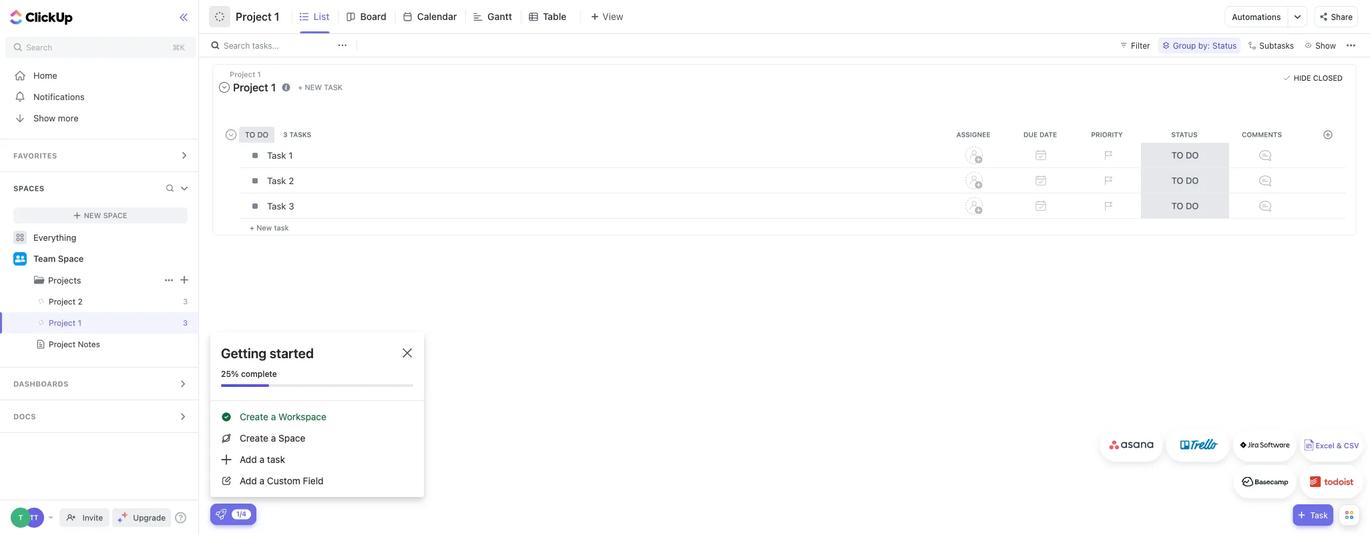 Task type: vqa. For each thing, say whether or not it's contained in the screenshot.
the Next button
no



Task type: describe. For each thing, give the bounding box(es) containing it.
set priority element for ‎task 1
[[1098, 145, 1118, 165]]

notes
[[78, 340, 100, 349]]

to for ‎task 2
[[1172, 176, 1184, 186]]

2 horizontal spatial space
[[279, 433, 306, 444]]

task 3 link
[[264, 195, 938, 218]]

field
[[303, 476, 324, 487]]

⌘k
[[172, 43, 185, 52]]

calendar
[[417, 11, 457, 22]]

to do for 1
[[1172, 150, 1199, 160]]

1 horizontal spatial +
[[298, 83, 303, 92]]

upgrade
[[133, 514, 166, 523]]

task 3
[[267, 201, 294, 212]]

to do button for 3
[[1142, 194, 1230, 218]]

space for team space
[[58, 254, 84, 264]]

2 vertical spatial new
[[257, 224, 272, 232]]

project 1 button
[[230, 2, 280, 31]]

dashboards
[[13, 380, 69, 389]]

tasks
[[290, 131, 311, 138]]

priority button
[[1075, 131, 1142, 138]]

upgrade link
[[112, 509, 171, 528]]

csv
[[1345, 442, 1360, 451]]

0 vertical spatial task
[[324, 83, 343, 92]]

add for add a custom field
[[240, 476, 257, 487]]

create for create a space
[[240, 433, 269, 444]]

create a space
[[240, 433, 306, 444]]

project for project notes link
[[49, 340, 76, 349]]

onboarding checklist button image
[[216, 510, 226, 520]]

1 horizontal spatial + new task
[[298, 83, 343, 92]]

invite
[[83, 514, 103, 523]]

project 2
[[49, 297, 83, 307]]

filter button
[[1116, 37, 1156, 53]]

2 for project 2
[[78, 297, 83, 307]]

a for task
[[260, 455, 265, 466]]

due date
[[1024, 131, 1057, 138]]

projects
[[48, 276, 81, 286]]

tasks...
[[252, 41, 279, 50]]

spaces
[[13, 184, 44, 193]]

project 2 link
[[0, 291, 174, 313]]

2 for ‎task 2
[[289, 176, 294, 186]]

new inside sidebar navigation
[[84, 211, 101, 220]]

automations button
[[1226, 7, 1288, 27]]

to do button for 1
[[1142, 143, 1230, 168]]

‎task 2 link
[[264, 170, 938, 192]]

team
[[33, 254, 56, 264]]

user friends image
[[15, 255, 25, 263]]

do for 1
[[1186, 150, 1199, 160]]

add a task
[[240, 455, 285, 466]]

search for search tasks...
[[224, 41, 250, 50]]

home
[[33, 70, 57, 80]]

date
[[1040, 131, 1057, 138]]

sidebar navigation
[[0, 0, 202, 536]]

everything link
[[0, 227, 201, 248]]

project notes
[[49, 340, 100, 349]]

to for ‎task 1
[[1172, 150, 1184, 160]]

show for show
[[1316, 41, 1337, 50]]

comments
[[1242, 131, 1283, 138]]

gantt
[[488, 11, 512, 22]]

filter
[[1132, 41, 1151, 50]]

getting started
[[221, 345, 314, 361]]

hide closed button
[[1281, 71, 1347, 85]]

excel
[[1316, 442, 1335, 451]]

project for the project 1 link
[[49, 319, 76, 328]]

1/4
[[236, 511, 247, 518]]

getting
[[221, 345, 267, 361]]

board
[[360, 11, 387, 22]]

everything
[[33, 233, 76, 243]]

1 down tasks...
[[257, 70, 261, 79]]

25%
[[221, 369, 239, 379]]

3 tasks button
[[281, 131, 316, 138]]

onboarding checklist button element
[[216, 510, 226, 520]]

a for workspace
[[271, 412, 276, 423]]

‎task 2
[[267, 176, 294, 186]]

‎task for ‎task 2
[[267, 176, 286, 186]]

assignee button
[[942, 131, 1009, 138]]

&
[[1337, 442, 1343, 451]]

list
[[314, 11, 330, 22]]

subtasks button
[[1244, 37, 1299, 53]]

by:
[[1199, 41, 1210, 50]]

Search tasks... text field
[[224, 36, 335, 55]]

0 horizontal spatial +
[[250, 224, 255, 232]]

started
[[270, 345, 314, 361]]

show button
[[1301, 37, 1341, 53]]

project inside button
[[236, 10, 272, 23]]

2 projects link from the left
[[48, 270, 161, 291]]

favorites button
[[0, 140, 201, 172]]

team space
[[33, 254, 84, 264]]

task for task 3
[[267, 201, 286, 212]]

comments button
[[1230, 131, 1297, 138]]

set priority image for task 3
[[1098, 196, 1118, 216]]

set priority element for ‎task 2
[[1098, 171, 1118, 191]]

table link
[[543, 0, 572, 33]]

show for show more
[[33, 113, 56, 123]]

project 1 inside dropdown button
[[233, 81, 276, 94]]

calendar link
[[417, 0, 462, 33]]

space for new space
[[103, 211, 127, 220]]

do for 3
[[1186, 201, 1199, 211]]

sparkle svg 2 image
[[118, 518, 123, 523]]

to do button for 2
[[1142, 168, 1230, 193]]

project 1 link
[[0, 313, 174, 334]]

add for add a task
[[240, 455, 257, 466]]



Task type: locate. For each thing, give the bounding box(es) containing it.
show inside dropdown button
[[1316, 41, 1337, 50]]

a down add a task
[[260, 476, 265, 487]]

0 vertical spatial to do button
[[1142, 143, 1230, 168]]

hide
[[1294, 74, 1312, 82]]

subtasks
[[1260, 41, 1295, 50]]

show
[[1316, 41, 1337, 50], [33, 113, 56, 123]]

add a custom field
[[240, 476, 324, 487]]

status inside group by: status
[[1213, 41, 1237, 50]]

new up everything link
[[84, 211, 101, 220]]

more
[[58, 113, 79, 123]]

space inside team space link
[[58, 254, 84, 264]]

to do for 2
[[1172, 176, 1199, 186]]

2 vertical spatial to
[[1172, 201, 1184, 211]]

1 inside the project 1 link
[[78, 319, 82, 328]]

0 vertical spatial show
[[1316, 41, 1337, 50]]

0 horizontal spatial space
[[58, 254, 84, 264]]

2 vertical spatial to do
[[1172, 201, 1199, 211]]

1 vertical spatial +
[[250, 224, 255, 232]]

task
[[267, 201, 286, 212], [1311, 511, 1329, 520]]

project 1 up search tasks...
[[236, 10, 280, 23]]

create for create a workspace
[[240, 412, 269, 423]]

a down create a space
[[260, 455, 265, 466]]

complete
[[241, 369, 277, 379]]

set priority image
[[1098, 171, 1118, 191], [1098, 196, 1118, 216]]

0 vertical spatial 2
[[289, 176, 294, 186]]

‎task inside ‎task 2 link
[[267, 176, 286, 186]]

project down project 2
[[49, 319, 76, 328]]

a
[[271, 412, 276, 423], [271, 433, 276, 444], [260, 455, 265, 466], [260, 476, 265, 487]]

2 create from the top
[[240, 433, 269, 444]]

project 1 inside sidebar navigation
[[49, 319, 82, 328]]

create
[[240, 412, 269, 423], [240, 433, 269, 444]]

2 vertical spatial to do button
[[1142, 194, 1230, 218]]

2 to from the top
[[1172, 176, 1184, 186]]

project 1
[[236, 10, 280, 23], [230, 70, 261, 79], [233, 81, 276, 94], [49, 319, 82, 328]]

1 down 3 tasks on the left of the page
[[289, 150, 293, 161]]

1 create from the top
[[240, 412, 269, 423]]

0 horizontal spatial new
[[84, 211, 101, 220]]

1 horizontal spatial 2
[[289, 176, 294, 186]]

0 horizontal spatial task
[[267, 201, 286, 212]]

‎task down ‎task 1
[[267, 176, 286, 186]]

list info image
[[282, 83, 290, 91]]

project inside dropdown button
[[233, 81, 268, 94]]

set priority element for task 3
[[1098, 196, 1118, 216]]

project
[[236, 10, 272, 23], [230, 70, 255, 79], [233, 81, 268, 94], [49, 297, 76, 307], [49, 319, 76, 328], [49, 340, 76, 349]]

1 to do from the top
[[1172, 150, 1199, 160]]

project left notes
[[49, 340, 76, 349]]

1 vertical spatial to do button
[[1142, 168, 1230, 193]]

to for task 3
[[1172, 201, 1184, 211]]

show down share button
[[1316, 41, 1337, 50]]

new right the list info image
[[305, 83, 322, 92]]

0 vertical spatial ‎task
[[267, 150, 286, 161]]

to
[[1172, 150, 1184, 160], [1172, 176, 1184, 186], [1172, 201, 1184, 211]]

2
[[289, 176, 294, 186], [78, 297, 83, 307]]

‎task for ‎task 1
[[267, 150, 286, 161]]

1 vertical spatial task
[[274, 224, 289, 232]]

a for custom
[[260, 476, 265, 487]]

show left the more
[[33, 113, 56, 123]]

1 ‎task from the top
[[267, 150, 286, 161]]

2 up task 3
[[289, 176, 294, 186]]

t
[[19, 514, 23, 522]]

new
[[305, 83, 322, 92], [84, 211, 101, 220], [257, 224, 272, 232]]

search inside sidebar navigation
[[26, 43, 52, 52]]

space down the create a workspace
[[279, 433, 306, 444]]

board link
[[360, 0, 392, 33]]

search up home
[[26, 43, 52, 52]]

add down create a space
[[240, 455, 257, 466]]

task for task
[[1311, 511, 1329, 520]]

0 vertical spatial set priority element
[[1098, 145, 1118, 165]]

space up projects
[[58, 254, 84, 264]]

team space link
[[33, 248, 189, 270]]

share button
[[1315, 6, 1359, 27]]

project left the list info image
[[233, 81, 268, 94]]

custom
[[267, 476, 301, 487]]

space up everything link
[[103, 211, 127, 220]]

1 projects link from the left
[[1, 270, 161, 291]]

1 vertical spatial set priority element
[[1098, 171, 1118, 191]]

show inside sidebar navigation
[[33, 113, 56, 123]]

do for 2
[[1186, 176, 1199, 186]]

due date button
[[1009, 131, 1075, 138]]

project down search tasks...
[[230, 70, 255, 79]]

1 up search tasks... text box
[[275, 10, 280, 23]]

search
[[224, 41, 250, 50], [26, 43, 52, 52]]

a down the create a workspace
[[271, 433, 276, 444]]

0 vertical spatial task
[[267, 201, 286, 212]]

project 1 inside button
[[236, 10, 280, 23]]

search left tasks...
[[224, 41, 250, 50]]

1 set priority element from the top
[[1098, 145, 1118, 165]]

automations
[[1233, 12, 1282, 21]]

2 set priority image from the top
[[1098, 196, 1118, 216]]

2 vertical spatial task
[[267, 455, 285, 466]]

0 vertical spatial + new task
[[298, 83, 343, 92]]

2 add from the top
[[240, 476, 257, 487]]

1 horizontal spatial task
[[1311, 511, 1329, 520]]

create up create a space
[[240, 412, 269, 423]]

1 vertical spatial show
[[33, 113, 56, 123]]

projects link down everything link
[[48, 270, 161, 291]]

search for search
[[26, 43, 52, 52]]

2 vertical spatial space
[[279, 433, 306, 444]]

1 horizontal spatial search
[[224, 41, 250, 50]]

project for project 1 dropdown button
[[233, 81, 268, 94]]

3
[[283, 131, 288, 138], [289, 201, 294, 212], [183, 298, 188, 306], [183, 319, 188, 328]]

1 horizontal spatial show
[[1316, 41, 1337, 50]]

new down task 3
[[257, 224, 272, 232]]

1 left the list info image
[[271, 81, 276, 94]]

‎task 1 link
[[264, 144, 938, 167]]

tt
[[30, 514, 38, 522]]

3 do from the top
[[1186, 201, 1199, 211]]

new space
[[84, 211, 127, 220]]

task down create a space
[[267, 455, 285, 466]]

2 horizontal spatial new
[[305, 83, 322, 92]]

notifications
[[33, 92, 85, 102]]

2 up the project 1 link
[[78, 297, 83, 307]]

a up create a space
[[271, 412, 276, 423]]

add
[[240, 455, 257, 466], [240, 476, 257, 487]]

1 vertical spatial new
[[84, 211, 101, 220]]

2 vertical spatial set priority element
[[1098, 196, 1118, 216]]

0 horizontal spatial + new task
[[250, 224, 289, 232]]

0 vertical spatial space
[[103, 211, 127, 220]]

1 horizontal spatial space
[[103, 211, 127, 220]]

1 vertical spatial ‎task
[[267, 176, 286, 186]]

project 1 left the list info image
[[233, 81, 276, 94]]

project notes link
[[0, 334, 174, 355]]

hide closed
[[1294, 74, 1343, 82]]

1 do from the top
[[1186, 150, 1199, 160]]

3 set priority element from the top
[[1098, 196, 1118, 216]]

project for the "project 2" link
[[49, 297, 76, 307]]

1 horizontal spatial new
[[257, 224, 272, 232]]

2 ‎task from the top
[[267, 176, 286, 186]]

project down projects
[[49, 297, 76, 307]]

view
[[603, 11, 624, 22]]

1 vertical spatial status
[[1172, 131, 1198, 138]]

1 up project notes
[[78, 319, 82, 328]]

0 vertical spatial new
[[305, 83, 322, 92]]

create up add a task
[[240, 433, 269, 444]]

1 vertical spatial 2
[[78, 297, 83, 307]]

1 inside ‎task 1 link
[[289, 150, 293, 161]]

‎task inside ‎task 1 link
[[267, 150, 286, 161]]

0 vertical spatial to do
[[1172, 150, 1199, 160]]

set priority element
[[1098, 145, 1118, 165], [1098, 171, 1118, 191], [1098, 196, 1118, 216]]

status button
[[1142, 131, 1230, 138]]

0 vertical spatial add
[[240, 455, 257, 466]]

1 vertical spatial to
[[1172, 176, 1184, 186]]

to do for 3
[[1172, 201, 1199, 211]]

0 vertical spatial set priority image
[[1098, 171, 1118, 191]]

1 vertical spatial do
[[1186, 176, 1199, 186]]

project up search tasks...
[[236, 10, 272, 23]]

1 vertical spatial add
[[240, 476, 257, 487]]

add down add a task
[[240, 476, 257, 487]]

1 vertical spatial space
[[58, 254, 84, 264]]

a for space
[[271, 433, 276, 444]]

0 vertical spatial to
[[1172, 150, 1184, 160]]

‎task 1
[[267, 150, 293, 161]]

status
[[1213, 41, 1237, 50], [1172, 131, 1198, 138]]

1 inside project 1 button
[[275, 10, 280, 23]]

1 vertical spatial + new task
[[250, 224, 289, 232]]

gantt link
[[488, 0, 518, 33]]

3 tasks
[[283, 131, 311, 138]]

share
[[1332, 12, 1353, 21]]

excel & csv
[[1316, 442, 1360, 451]]

favorites
[[13, 152, 57, 160]]

1 to from the top
[[1172, 150, 1184, 160]]

25% complete
[[221, 369, 277, 379]]

dropdown menu image
[[180, 276, 188, 284]]

1 horizontal spatial status
[[1213, 41, 1237, 50]]

0 horizontal spatial status
[[1172, 131, 1198, 138]]

‎task up ‎task 2
[[267, 150, 286, 161]]

1 vertical spatial set priority image
[[1098, 196, 1118, 216]]

0 vertical spatial do
[[1186, 150, 1199, 160]]

1 add from the top
[[240, 455, 257, 466]]

0 horizontal spatial show
[[33, 113, 56, 123]]

2 inside sidebar navigation
[[78, 297, 83, 307]]

1 vertical spatial task
[[1311, 511, 1329, 520]]

projects link up project 2
[[1, 270, 161, 291]]

priority
[[1092, 131, 1123, 138]]

3 to do from the top
[[1172, 201, 1199, 211]]

project 1 down project 2
[[49, 319, 82, 328]]

1 vertical spatial to do
[[1172, 176, 1199, 186]]

task down task 3
[[274, 224, 289, 232]]

notifications link
[[0, 86, 201, 108]]

2 set priority element from the top
[[1098, 171, 1118, 191]]

project 1 button
[[218, 78, 279, 97]]

2 do from the top
[[1186, 176, 1199, 186]]

space
[[103, 211, 127, 220], [58, 254, 84, 264], [279, 433, 306, 444]]

set priority image for ‎task 2
[[1098, 171, 1118, 191]]

sparkle svg 1 image
[[122, 512, 128, 519]]

1 set priority image from the top
[[1098, 171, 1118, 191]]

2 to do from the top
[[1172, 176, 1199, 186]]

search tasks...
[[224, 41, 279, 50]]

group
[[1173, 41, 1197, 50]]

assignee
[[957, 131, 991, 138]]

task
[[324, 83, 343, 92], [274, 224, 289, 232], [267, 455, 285, 466]]

task right the list info image
[[324, 83, 343, 92]]

+ new task down task 3
[[250, 224, 289, 232]]

table
[[543, 11, 567, 22]]

view button
[[580, 8, 628, 25]]

do
[[1186, 150, 1199, 160], [1186, 176, 1199, 186], [1186, 201, 1199, 211]]

due
[[1024, 131, 1038, 138]]

group by: status
[[1173, 41, 1237, 50]]

set priority image
[[1098, 145, 1118, 165]]

docs
[[13, 413, 36, 422]]

project 1 down search tasks...
[[230, 70, 261, 79]]

3 to do button from the top
[[1142, 194, 1230, 218]]

1 inside project 1 dropdown button
[[271, 81, 276, 94]]

closed
[[1314, 74, 1343, 82]]

0 horizontal spatial search
[[26, 43, 52, 52]]

3 to from the top
[[1172, 201, 1184, 211]]

0 vertical spatial create
[[240, 412, 269, 423]]

projects link
[[1, 270, 161, 291], [48, 270, 161, 291]]

0 horizontal spatial 2
[[78, 297, 83, 307]]

workspace
[[279, 412, 327, 423]]

0 vertical spatial +
[[298, 83, 303, 92]]

1 vertical spatial create
[[240, 433, 269, 444]]

show more
[[33, 113, 79, 123]]

+
[[298, 83, 303, 92], [250, 224, 255, 232]]

1 to do button from the top
[[1142, 143, 1230, 168]]

list link
[[314, 0, 335, 33]]

close image
[[403, 349, 412, 358]]

2 vertical spatial do
[[1186, 201, 1199, 211]]

+ new task right the list info image
[[298, 83, 343, 92]]

2 to do button from the top
[[1142, 168, 1230, 193]]

home link
[[0, 65, 201, 86]]

excel & csv link
[[1301, 429, 1364, 462]]

0 vertical spatial status
[[1213, 41, 1237, 50]]

create a workspace
[[240, 412, 327, 423]]



